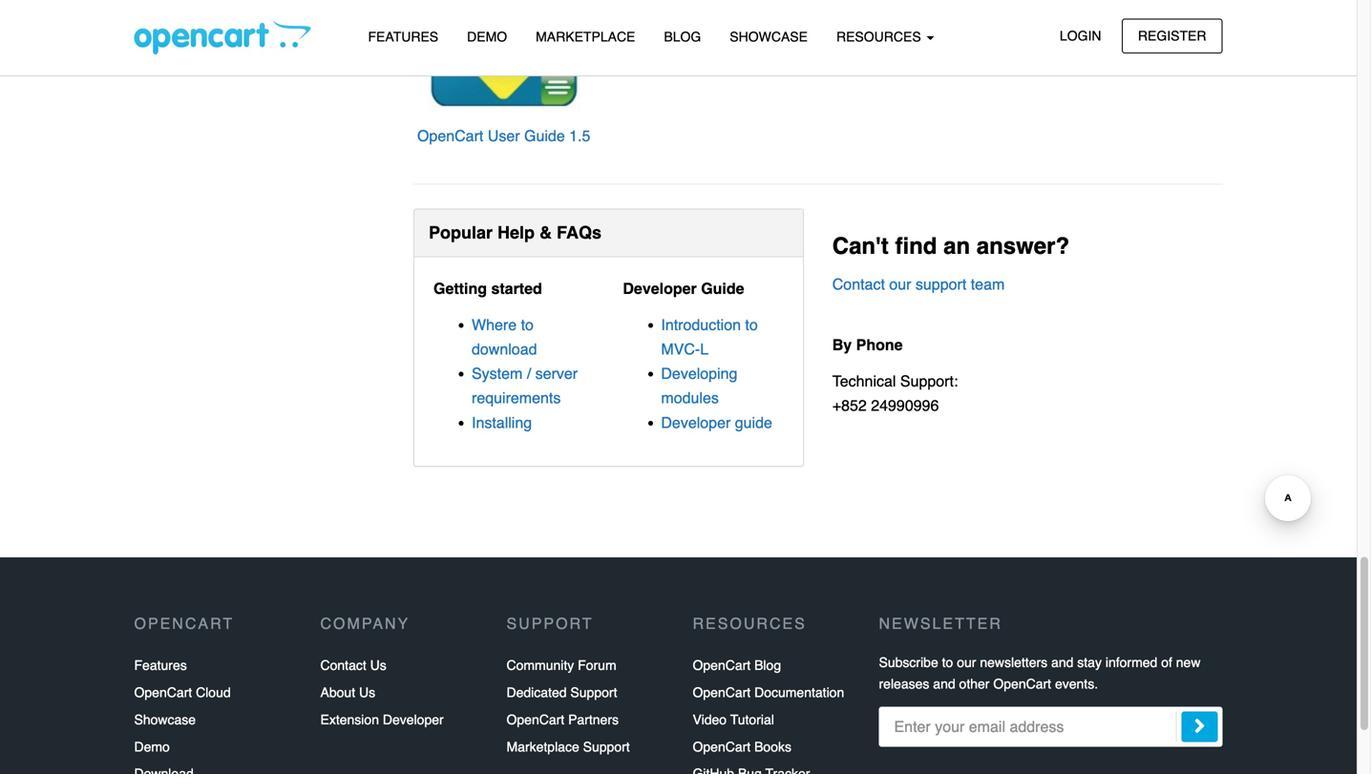 Task type: vqa. For each thing, say whether or not it's contained in the screenshot.
the Reports
no



Task type: locate. For each thing, give the bounding box(es) containing it.
blog link
[[650, 20, 715, 54]]

opencart
[[417, 127, 483, 145], [134, 615, 234, 632], [693, 658, 751, 673], [993, 676, 1051, 692], [134, 685, 192, 700], [693, 685, 751, 700], [507, 712, 564, 727], [693, 739, 751, 755]]

opencart up the video tutorial
[[693, 685, 751, 700]]

marketplace link
[[521, 20, 650, 54]]

support down "partners"
[[583, 739, 630, 755]]

1 horizontal spatial to
[[745, 316, 758, 334]]

contact our support team link
[[832, 275, 1005, 293]]

installing link
[[472, 414, 532, 431]]

resources inside resources link
[[836, 29, 925, 44]]

to
[[521, 316, 534, 334], [745, 316, 758, 334], [942, 655, 953, 670]]

support up community
[[507, 615, 593, 632]]

developing modules link
[[661, 365, 738, 407]]

1 horizontal spatial showcase link
[[715, 20, 822, 54]]

&
[[539, 223, 552, 243]]

dedicated support
[[507, 685, 617, 700]]

us up "about us"
[[370, 658, 386, 673]]

1 horizontal spatial features link
[[354, 20, 453, 54]]

guide up introduction
[[701, 280, 744, 297]]

informed
[[1106, 655, 1158, 670]]

contact down can't
[[832, 275, 885, 293]]

opencart for opencart user guide 1.5
[[417, 127, 483, 145]]

opencart for opencart books
[[693, 739, 751, 755]]

showcase link
[[715, 20, 822, 54], [134, 706, 196, 734]]

to inside introduction to mvc-l developing modules developer guide
[[745, 316, 758, 334]]

developer right extension
[[383, 712, 444, 727]]

user
[[488, 127, 520, 145]]

0 vertical spatial resources
[[836, 29, 925, 44]]

video tutorial link
[[693, 706, 774, 734]]

1 horizontal spatial showcase
[[730, 29, 808, 44]]

guide
[[524, 127, 565, 145], [701, 280, 744, 297]]

0 vertical spatial and
[[1051, 655, 1074, 670]]

opencart down video tutorial link
[[693, 739, 751, 755]]

us right about
[[359, 685, 375, 700]]

to inside the subscribe to our newsletters and stay informed of new releases and other opencart events.
[[942, 655, 953, 670]]

contact our support team
[[832, 275, 1005, 293]]

developer down modules
[[661, 414, 731, 431]]

and left the other
[[933, 676, 955, 692]]

opencart documentation
[[693, 685, 844, 700]]

0 horizontal spatial showcase link
[[134, 706, 196, 734]]

faqs
[[557, 223, 602, 243]]

opencart up opencart documentation
[[693, 658, 751, 673]]

support
[[507, 615, 593, 632], [570, 685, 617, 700], [583, 739, 630, 755]]

opencart user guide 1.5
[[417, 127, 590, 145]]

our
[[889, 275, 911, 293], [957, 655, 976, 670]]

community
[[507, 658, 574, 673]]

1 vertical spatial resources
[[693, 615, 807, 632]]

0 horizontal spatial demo link
[[134, 734, 170, 761]]

showcase down opencart cloud link
[[134, 712, 196, 727]]

dedicated support link
[[507, 679, 617, 706]]

about us link
[[320, 679, 375, 706]]

marketplace
[[536, 29, 635, 44], [507, 739, 579, 755]]

/
[[527, 365, 531, 383]]

support inside marketplace support link
[[583, 739, 630, 755]]

1 vertical spatial support
[[570, 685, 617, 700]]

answer?
[[977, 233, 1070, 259]]

0 horizontal spatial features link
[[134, 652, 187, 679]]

find
[[895, 233, 937, 259]]

where
[[472, 316, 517, 334]]

extension developer link
[[320, 706, 444, 734]]

developer up introduction
[[623, 280, 697, 297]]

1 horizontal spatial contact
[[832, 275, 885, 293]]

features
[[368, 29, 438, 44], [134, 658, 187, 673]]

cloud
[[196, 685, 231, 700]]

to right where
[[521, 316, 534, 334]]

+852
[[832, 397, 867, 415]]

opencart left user
[[417, 127, 483, 145]]

opencart books
[[693, 739, 792, 755]]

demo link
[[453, 20, 521, 54], [134, 734, 170, 761]]

blog
[[664, 29, 701, 44], [754, 658, 781, 673]]

0 horizontal spatial features
[[134, 658, 187, 673]]

0 vertical spatial showcase
[[730, 29, 808, 44]]

features for opencart cloud
[[134, 658, 187, 673]]

1 horizontal spatial our
[[957, 655, 976, 670]]

guide left 1.5
[[524, 127, 565, 145]]

1 vertical spatial marketplace
[[507, 739, 579, 755]]

1 vertical spatial demo
[[134, 739, 170, 755]]

developer
[[623, 280, 697, 297], [661, 414, 731, 431], [383, 712, 444, 727]]

1 horizontal spatial resources
[[836, 29, 925, 44]]

1 vertical spatial blog
[[754, 658, 781, 673]]

0 horizontal spatial and
[[933, 676, 955, 692]]

0 vertical spatial blog
[[664, 29, 701, 44]]

1 vertical spatial showcase link
[[134, 706, 196, 734]]

marketplace for marketplace support
[[507, 739, 579, 755]]

1 horizontal spatial blog
[[754, 658, 781, 673]]

1 vertical spatial features
[[134, 658, 187, 673]]

register link
[[1122, 19, 1223, 53]]

to inside where to download system / server requirements installing
[[521, 316, 534, 334]]

demo
[[467, 29, 507, 44], [134, 739, 170, 755]]

and up the events.
[[1051, 655, 1074, 670]]

0 vertical spatial features link
[[354, 20, 453, 54]]

1 horizontal spatial and
[[1051, 655, 1074, 670]]

books
[[754, 739, 792, 755]]

opencart down dedicated at the bottom left of page
[[507, 712, 564, 727]]

where to download link
[[472, 316, 537, 358]]

0 vertical spatial demo
[[467, 29, 507, 44]]

1 vertical spatial features link
[[134, 652, 187, 679]]

1 vertical spatial showcase
[[134, 712, 196, 727]]

0 horizontal spatial to
[[521, 316, 534, 334]]

1 vertical spatial us
[[359, 685, 375, 700]]

our left support
[[889, 275, 911, 293]]

download
[[472, 340, 537, 358]]

0 vertical spatial contact
[[832, 275, 885, 293]]

about
[[320, 685, 355, 700]]

0 horizontal spatial resources
[[693, 615, 807, 632]]

contact up "about us"
[[320, 658, 366, 673]]

extension
[[320, 712, 379, 727]]

developer inside introduction to mvc-l developing modules developer guide
[[661, 414, 731, 431]]

contact us
[[320, 658, 386, 673]]

system
[[472, 365, 523, 383]]

2 vertical spatial developer
[[383, 712, 444, 727]]

to right introduction
[[745, 316, 758, 334]]

contact for contact our support team
[[832, 275, 885, 293]]

24990996
[[871, 397, 939, 415]]

1 vertical spatial our
[[957, 655, 976, 670]]

popular help & faqs
[[429, 223, 602, 243]]

an
[[943, 233, 970, 259]]

opencart inside 'link'
[[693, 739, 751, 755]]

resources
[[836, 29, 925, 44], [693, 615, 807, 632]]

0 vertical spatial our
[[889, 275, 911, 293]]

and
[[1051, 655, 1074, 670], [933, 676, 955, 692]]

to right subscribe
[[942, 655, 953, 670]]

0 vertical spatial features
[[368, 29, 438, 44]]

0 vertical spatial us
[[370, 658, 386, 673]]

technical support: +852 24990996
[[832, 373, 958, 415]]

support up "partners"
[[570, 685, 617, 700]]

us
[[370, 658, 386, 673], [359, 685, 375, 700]]

opencart blog
[[693, 658, 781, 673]]

installing
[[472, 414, 532, 431]]

getting started
[[433, 280, 542, 297]]

developer guide
[[623, 280, 744, 297]]

our up the other
[[957, 655, 976, 670]]

showcase right 'blog' link in the top of the page
[[730, 29, 808, 44]]

1 horizontal spatial guide
[[701, 280, 744, 297]]

where to download system / server requirements installing
[[472, 316, 578, 431]]

0 horizontal spatial contact
[[320, 658, 366, 673]]

support inside the dedicated support link
[[570, 685, 617, 700]]

opencart for opencart blog
[[693, 658, 751, 673]]

opencart user guide 1.5 image
[[426, 0, 581, 112]]

marketplace support
[[507, 739, 630, 755]]

1 vertical spatial developer
[[661, 414, 731, 431]]

1 vertical spatial demo link
[[134, 734, 170, 761]]

1 horizontal spatial features
[[368, 29, 438, 44]]

opencart left cloud
[[134, 685, 192, 700]]

support
[[916, 275, 967, 293]]

0 vertical spatial showcase link
[[715, 20, 822, 54]]

video tutorial
[[693, 712, 774, 727]]

0 horizontal spatial guide
[[524, 127, 565, 145]]

1 horizontal spatial demo link
[[453, 20, 521, 54]]

0 vertical spatial guide
[[524, 127, 565, 145]]

team
[[971, 275, 1005, 293]]

server
[[535, 365, 578, 383]]

popular
[[429, 223, 493, 243]]

opencart down newsletters
[[993, 676, 1051, 692]]

2 horizontal spatial to
[[942, 655, 953, 670]]

1 vertical spatial contact
[[320, 658, 366, 673]]

2 vertical spatial support
[[583, 739, 630, 755]]

us for about us
[[359, 685, 375, 700]]

0 vertical spatial marketplace
[[536, 29, 635, 44]]

new
[[1176, 655, 1201, 670]]

showcase
[[730, 29, 808, 44], [134, 712, 196, 727]]

introduction
[[661, 316, 741, 334]]

support for marketplace
[[583, 739, 630, 755]]

guide
[[735, 414, 772, 431]]

1 vertical spatial and
[[933, 676, 955, 692]]



Task type: describe. For each thing, give the bounding box(es) containing it.
0 vertical spatial support
[[507, 615, 593, 632]]

Enter your email address text field
[[879, 707, 1223, 747]]

extension developer
[[320, 712, 444, 727]]

community forum link
[[507, 652, 616, 679]]

developing
[[661, 365, 738, 383]]

developer inside extension developer 'link'
[[383, 712, 444, 727]]

0 vertical spatial demo link
[[453, 20, 521, 54]]

can't
[[832, 233, 889, 259]]

features link for demo
[[354, 20, 453, 54]]

0 horizontal spatial showcase
[[134, 712, 196, 727]]

features for demo
[[368, 29, 438, 44]]

dedicated
[[507, 685, 567, 700]]

marketplace for marketplace
[[536, 29, 635, 44]]

by
[[832, 336, 852, 354]]

contact us link
[[320, 652, 386, 679]]

contact for contact us
[[320, 658, 366, 673]]

introduction to mvc-l link
[[661, 316, 758, 358]]

opencart partners
[[507, 712, 619, 727]]

developer guide link
[[661, 414, 772, 431]]

events.
[[1055, 676, 1098, 692]]

company
[[320, 615, 410, 632]]

opencart cloud
[[134, 685, 231, 700]]

opencart books link
[[693, 734, 792, 761]]

1.5
[[569, 127, 590, 145]]

partners
[[568, 712, 619, 727]]

resources link
[[822, 20, 949, 54]]

opencart cloud link
[[134, 679, 231, 706]]

0 horizontal spatial our
[[889, 275, 911, 293]]

register
[[1138, 28, 1206, 43]]

phone
[[856, 336, 903, 354]]

help
[[497, 223, 535, 243]]

support:
[[900, 373, 958, 390]]

opencart blog link
[[693, 652, 781, 679]]

opencart user guide 1.5 link
[[417, 127, 590, 145]]

0 horizontal spatial blog
[[664, 29, 701, 44]]

newsletters
[[980, 655, 1048, 670]]

opencart for opencart partners
[[507, 712, 564, 727]]

features link for opencart cloud
[[134, 652, 187, 679]]

subscribe to our newsletters and stay informed of new releases and other opencart events.
[[879, 655, 1201, 692]]

newsletter
[[879, 615, 1002, 632]]

1 vertical spatial guide
[[701, 280, 744, 297]]

system / server requirements link
[[472, 365, 578, 407]]

started
[[491, 280, 542, 297]]

releases
[[879, 676, 929, 692]]

us for contact us
[[370, 658, 386, 673]]

support for dedicated
[[570, 685, 617, 700]]

requirements
[[472, 389, 561, 407]]

0 horizontal spatial demo
[[134, 739, 170, 755]]

subscribe
[[879, 655, 938, 670]]

modules
[[661, 389, 719, 407]]

login link
[[1044, 19, 1118, 53]]

to for where to download
[[521, 316, 534, 334]]

forum
[[578, 658, 616, 673]]

about us
[[320, 685, 375, 700]]

opencart - open source shopping cart solution image
[[134, 20, 311, 54]]

opencart documentation link
[[693, 679, 844, 706]]

to for introduction to mvc-l
[[745, 316, 758, 334]]

opencart inside the subscribe to our newsletters and stay informed of new releases and other opencart events.
[[993, 676, 1051, 692]]

l
[[700, 340, 709, 358]]

by phone
[[832, 336, 903, 354]]

community forum
[[507, 658, 616, 673]]

1 horizontal spatial demo
[[467, 29, 507, 44]]

tutorial
[[730, 712, 774, 727]]

marketplace support link
[[507, 734, 630, 761]]

of
[[1161, 655, 1172, 670]]

opencart for opencart documentation
[[693, 685, 751, 700]]

angle right image
[[1194, 715, 1205, 737]]

opencart for opencart cloud
[[134, 685, 192, 700]]

opencart up opencart cloud
[[134, 615, 234, 632]]

documentation
[[754, 685, 844, 700]]

mvc-
[[661, 340, 700, 358]]

0 vertical spatial developer
[[623, 280, 697, 297]]

video
[[693, 712, 727, 727]]

can't find an answer?
[[832, 233, 1070, 259]]

getting
[[433, 280, 487, 297]]

opencart partners link
[[507, 706, 619, 734]]

stay
[[1077, 655, 1102, 670]]

introduction to mvc-l developing modules developer guide
[[661, 316, 772, 431]]

technical
[[832, 373, 896, 390]]

our inside the subscribe to our newsletters and stay informed of new releases and other opencart events.
[[957, 655, 976, 670]]

other
[[959, 676, 990, 692]]



